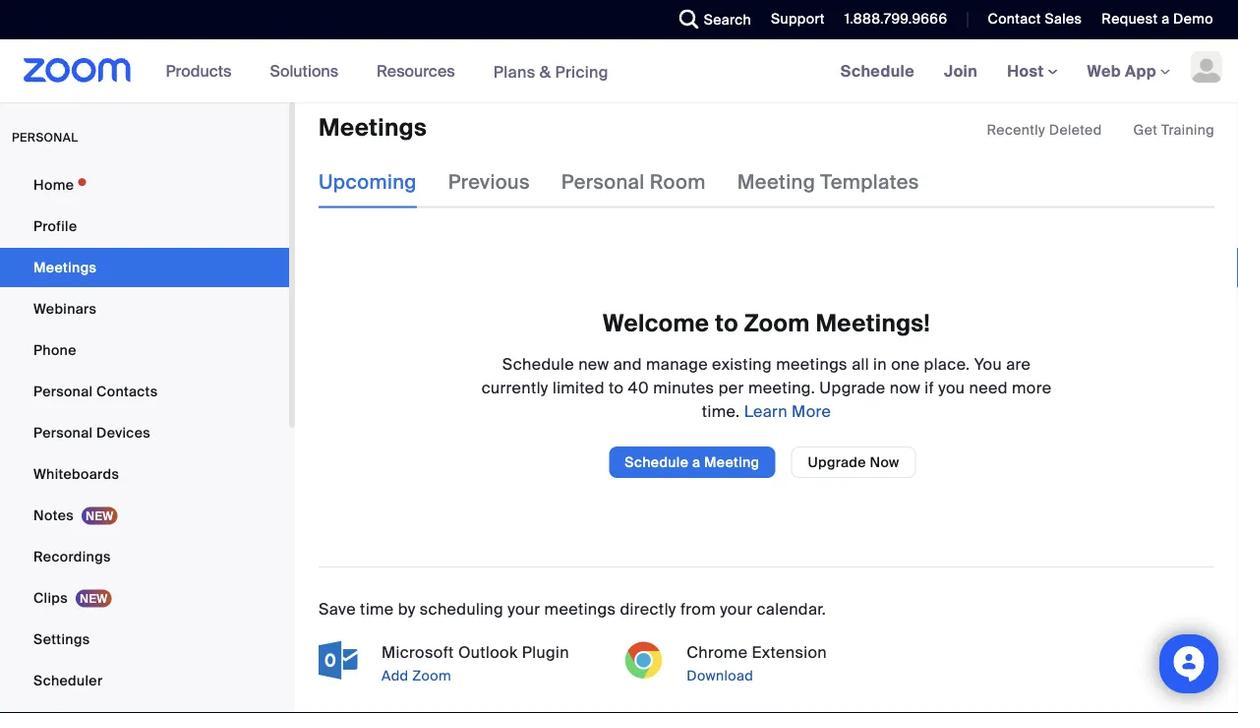 Task type: locate. For each thing, give the bounding box(es) containing it.
settings
[[33, 630, 90, 648]]

meeting
[[737, 170, 816, 195], [704, 453, 760, 472]]

scheduler link
[[0, 661, 289, 700]]

pricing
[[555, 61, 609, 82]]

upgrade
[[820, 378, 886, 398], [808, 453, 867, 472]]

plugin
[[522, 642, 569, 663]]

1.888.799.9666 button up schedule link
[[845, 10, 948, 28]]

join
[[945, 61, 978, 81]]

schedule for schedule
[[841, 61, 915, 81]]

recently
[[987, 121, 1046, 139]]

time.
[[702, 401, 740, 422]]

0 horizontal spatial a
[[693, 453, 701, 472]]

schedule up currently
[[503, 354, 575, 375]]

schedule for schedule a meeting
[[625, 453, 689, 472]]

1 vertical spatial personal
[[33, 382, 93, 400]]

meetings navigation
[[826, 39, 1239, 104]]

notes link
[[0, 496, 289, 535]]

2 horizontal spatial schedule
[[841, 61, 915, 81]]

add
[[382, 667, 409, 685]]

more
[[792, 401, 831, 422]]

upgrade down all
[[820, 378, 886, 398]]

0 vertical spatial meeting
[[737, 170, 816, 195]]

0 horizontal spatial to
[[609, 378, 624, 398]]

contact sales
[[988, 10, 1083, 28]]

0 horizontal spatial your
[[508, 599, 540, 620]]

personal down phone
[[33, 382, 93, 400]]

settings link
[[0, 620, 289, 659]]

1 horizontal spatial zoom
[[744, 308, 810, 339]]

recordings link
[[0, 537, 289, 577]]

learn more link
[[740, 401, 831, 422]]

from
[[681, 599, 716, 620]]

personal contacts
[[33, 382, 158, 400]]

meeting templates
[[737, 170, 920, 195]]

minutes
[[653, 378, 715, 398]]

a inside button
[[693, 453, 701, 472]]

banner
[[0, 39, 1239, 104]]

a
[[1162, 10, 1170, 28], [693, 453, 701, 472]]

meetings up plugin
[[545, 599, 616, 620]]

products
[[166, 61, 232, 81]]

1 horizontal spatial schedule
[[625, 453, 689, 472]]

application containing recently deleted
[[987, 121, 1215, 140]]

your right the "from"
[[720, 599, 753, 620]]

personal for personal contacts
[[33, 382, 93, 400]]

profile
[[33, 217, 77, 235]]

your
[[508, 599, 540, 620], [720, 599, 753, 620]]

recordings
[[33, 547, 111, 566]]

0 vertical spatial meetings
[[319, 113, 427, 144]]

application
[[987, 121, 1215, 140]]

get training
[[1134, 121, 1215, 139]]

personal left room
[[562, 170, 645, 195]]

plans & pricing
[[494, 61, 609, 82]]

personal inside tabs of meeting tab list
[[562, 170, 645, 195]]

0 vertical spatial schedule
[[841, 61, 915, 81]]

40
[[628, 378, 649, 398]]

upgrade inside button
[[808, 453, 867, 472]]

meeting left the templates
[[737, 170, 816, 195]]

limited
[[553, 378, 605, 398]]

1 vertical spatial zoom
[[412, 667, 451, 685]]

scheduling
[[420, 599, 504, 620]]

0 vertical spatial a
[[1162, 10, 1170, 28]]

schedule inside schedule new and manage existing meetings all in one place. you are currently limited to 40 minutes per meeting. upgrade now if you need more time.
[[503, 354, 575, 375]]

1 vertical spatial to
[[609, 378, 624, 398]]

web
[[1088, 61, 1122, 81]]

0 vertical spatial zoom
[[744, 308, 810, 339]]

plans & pricing link
[[494, 61, 609, 82], [494, 61, 609, 82]]

to
[[715, 308, 739, 339], [609, 378, 624, 398]]

per
[[719, 378, 744, 398]]

support link
[[757, 0, 830, 39], [771, 10, 825, 28]]

to inside schedule new and manage existing meetings all in one place. you are currently limited to 40 minutes per meeting. upgrade now if you need more time.
[[609, 378, 624, 398]]

zoom inside "microsoft outlook plugin add zoom"
[[412, 667, 451, 685]]

to up existing
[[715, 308, 739, 339]]

home
[[33, 176, 74, 194]]

need
[[970, 378, 1008, 398]]

schedule link
[[826, 39, 930, 102]]

&
[[540, 61, 551, 82]]

1 vertical spatial meetings
[[545, 599, 616, 620]]

2 vertical spatial personal
[[33, 424, 93, 442]]

personal for personal devices
[[33, 424, 93, 442]]

manage
[[646, 354, 708, 375]]

0 horizontal spatial zoom
[[412, 667, 451, 685]]

to left 40
[[609, 378, 624, 398]]

0 horizontal spatial meetings
[[545, 599, 616, 620]]

schedule inside schedule link
[[841, 61, 915, 81]]

schedule down 40
[[625, 453, 689, 472]]

contact sales link
[[973, 0, 1087, 39], [988, 10, 1083, 28]]

now
[[870, 453, 900, 472]]

2 vertical spatial schedule
[[625, 453, 689, 472]]

meetings
[[319, 113, 427, 144], [33, 258, 97, 276]]

1 horizontal spatial a
[[1162, 10, 1170, 28]]

meetings up webinars
[[33, 258, 97, 276]]

zoom up existing
[[744, 308, 810, 339]]

personal devices
[[33, 424, 151, 442]]

1 vertical spatial upgrade
[[808, 453, 867, 472]]

meetings up upcoming
[[319, 113, 427, 144]]

upgrade now
[[808, 453, 900, 472]]

a for request
[[1162, 10, 1170, 28]]

web app
[[1088, 61, 1157, 81]]

schedule
[[841, 61, 915, 81], [503, 354, 575, 375], [625, 453, 689, 472]]

0 horizontal spatial schedule
[[503, 354, 575, 375]]

0 horizontal spatial meetings
[[33, 258, 97, 276]]

a down minutes
[[693, 453, 701, 472]]

meetings link
[[0, 248, 289, 287]]

by
[[398, 599, 416, 620]]

1 vertical spatial meeting
[[704, 453, 760, 472]]

download
[[687, 667, 754, 685]]

0 vertical spatial upgrade
[[820, 378, 886, 398]]

0 vertical spatial personal
[[562, 170, 645, 195]]

clips link
[[0, 578, 289, 618]]

1 vertical spatial a
[[693, 453, 701, 472]]

scheduler
[[33, 671, 103, 690]]

1 horizontal spatial to
[[715, 308, 739, 339]]

meeting down time. on the right of page
[[704, 453, 760, 472]]

meetings
[[776, 354, 848, 375], [545, 599, 616, 620]]

zoom down microsoft
[[412, 667, 451, 685]]

meetings inside schedule new and manage existing meetings all in one place. you are currently limited to 40 minutes per meeting. upgrade now if you need more time.
[[776, 354, 848, 375]]

all
[[852, 354, 870, 375]]

microsoft
[[382, 642, 454, 663]]

webinars link
[[0, 289, 289, 329]]

meetings up meeting.
[[776, 354, 848, 375]]

1.888.799.9666 button up join
[[830, 0, 953, 39]]

personal
[[562, 170, 645, 195], [33, 382, 93, 400], [33, 424, 93, 442]]

1 vertical spatial schedule
[[503, 354, 575, 375]]

schedule down 1.888.799.9666
[[841, 61, 915, 81]]

zoom
[[744, 308, 810, 339], [412, 667, 451, 685]]

1 horizontal spatial meetings
[[776, 354, 848, 375]]

webinars
[[33, 300, 97, 318]]

personal up whiteboards
[[33, 424, 93, 442]]

1 horizontal spatial your
[[720, 599, 753, 620]]

upgrade left 'now'
[[808, 453, 867, 472]]

upgrade inside schedule new and manage existing meetings all in one place. you are currently limited to 40 minutes per meeting. upgrade now if you need more time.
[[820, 378, 886, 398]]

save time by scheduling your meetings directly from your calendar.
[[319, 599, 826, 620]]

profile picture image
[[1191, 51, 1223, 83]]

schedule inside schedule a meeting button
[[625, 453, 689, 472]]

products button
[[166, 39, 240, 102]]

a left demo
[[1162, 10, 1170, 28]]

0 vertical spatial meetings
[[776, 354, 848, 375]]

1 vertical spatial meetings
[[33, 258, 97, 276]]

tabs of meeting tab list
[[319, 157, 951, 208]]

request a demo link
[[1087, 0, 1239, 39], [1102, 10, 1214, 28]]

your up plugin
[[508, 599, 540, 620]]



Task type: describe. For each thing, give the bounding box(es) containing it.
personal menu menu
[[0, 165, 289, 713]]

schedule a meeting button
[[609, 447, 776, 478]]

learn more
[[740, 401, 831, 422]]

a for schedule
[[693, 453, 701, 472]]

meetings for existing
[[776, 354, 848, 375]]

meeting inside schedule a meeting button
[[704, 453, 760, 472]]

calendar.
[[757, 599, 826, 620]]

whiteboards link
[[0, 455, 289, 494]]

whiteboards
[[33, 465, 119, 483]]

chrome extension download
[[687, 642, 827, 685]]

solutions
[[270, 61, 339, 81]]

schedule new and manage existing meetings all in one place. you are currently limited to 40 minutes per meeting. upgrade now if you need more time.
[[482, 354, 1052, 422]]

request a demo
[[1102, 10, 1214, 28]]

phone link
[[0, 331, 289, 370]]

now
[[890, 378, 921, 398]]

training
[[1162, 121, 1215, 139]]

host
[[1008, 61, 1048, 81]]

clips
[[33, 589, 68, 607]]

contacts
[[96, 382, 158, 400]]

2 your from the left
[[720, 599, 753, 620]]

meetings for your
[[545, 599, 616, 620]]

you
[[975, 354, 1002, 375]]

search button
[[665, 0, 757, 39]]

personal devices link
[[0, 413, 289, 453]]

outlook
[[458, 642, 518, 663]]

templates
[[821, 170, 920, 195]]

app
[[1126, 61, 1157, 81]]

join link
[[930, 39, 993, 102]]

zoom logo image
[[24, 58, 131, 83]]

web app button
[[1088, 61, 1171, 81]]

sales
[[1045, 10, 1083, 28]]

phone
[[33, 341, 76, 359]]

meetings inside the personal menu menu
[[33, 258, 97, 276]]

plans
[[494, 61, 536, 82]]

resources button
[[377, 39, 464, 102]]

meeting inside tabs of meeting tab list
[[737, 170, 816, 195]]

get
[[1134, 121, 1158, 139]]

place.
[[924, 354, 970, 375]]

solutions button
[[270, 39, 347, 102]]

1 horizontal spatial meetings
[[319, 113, 427, 144]]

previous
[[448, 170, 530, 195]]

and
[[614, 354, 642, 375]]

personal room
[[562, 170, 706, 195]]

personal for personal room
[[562, 170, 645, 195]]

directly
[[620, 599, 677, 620]]

contact
[[988, 10, 1042, 28]]

chrome
[[687, 642, 748, 663]]

recently deleted
[[987, 121, 1102, 139]]

search
[[704, 10, 752, 29]]

extension
[[752, 642, 827, 663]]

welcome to zoom meetings!
[[603, 308, 931, 339]]

get training link
[[1134, 121, 1215, 139]]

add zoom link
[[378, 664, 604, 688]]

request
[[1102, 10, 1158, 28]]

more
[[1012, 378, 1052, 398]]

demo
[[1174, 10, 1214, 28]]

schedule for schedule new and manage existing meetings all in one place. you are currently limited to 40 minutes per meeting. upgrade now if you need more time.
[[503, 354, 575, 375]]

notes
[[33, 506, 74, 524]]

1.888.799.9666
[[845, 10, 948, 28]]

home link
[[0, 165, 289, 205]]

support
[[771, 10, 825, 28]]

profile link
[[0, 207, 289, 246]]

welcome
[[603, 308, 710, 339]]

save
[[319, 599, 356, 620]]

new
[[579, 354, 609, 375]]

banner containing products
[[0, 39, 1239, 104]]

one
[[891, 354, 920, 375]]

resources
[[377, 61, 455, 81]]

devices
[[96, 424, 151, 442]]

upgrade now button
[[791, 447, 917, 478]]

deleted
[[1049, 121, 1102, 139]]

recently deleted link
[[987, 121, 1102, 140]]

meeting.
[[749, 378, 816, 398]]

0 vertical spatial to
[[715, 308, 739, 339]]

room
[[650, 170, 706, 195]]

personal contacts link
[[0, 372, 289, 411]]

personal
[[12, 130, 78, 145]]

1 your from the left
[[508, 599, 540, 620]]

upcoming
[[319, 170, 417, 195]]

download link
[[683, 664, 910, 688]]

microsoft outlook plugin add zoom
[[382, 642, 569, 685]]

time
[[360, 599, 394, 620]]

product information navigation
[[151, 39, 624, 104]]

schedule a meeting
[[625, 453, 760, 472]]

existing
[[712, 354, 772, 375]]

currently
[[482, 378, 549, 398]]

you
[[939, 378, 965, 398]]

if
[[925, 378, 935, 398]]



Task type: vqa. For each thing, say whether or not it's contained in the screenshot.
Personal in Tabs of meeting tab list
yes



